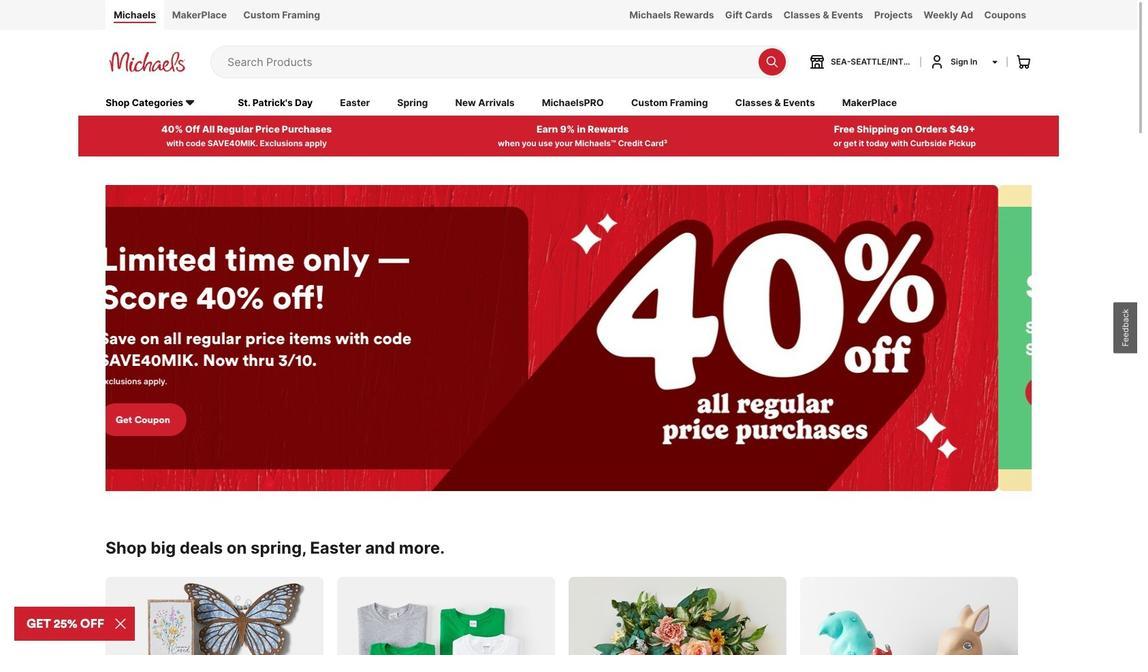 Task type: locate. For each thing, give the bounding box(es) containing it.
search button image
[[765, 55, 779, 69]]

butterfly and floral décor accents on open shelves image
[[106, 577, 323, 656]]

Search Input field
[[227, 46, 752, 78]]

gnome and rabbit ceramic paintable crafts image
[[800, 577, 1018, 656]]

the big spring sale logo in green and pink on yellow wall with natural wood mirror and chest image
[[944, 185, 1144, 491]]



Task type: describe. For each thing, give the bounding box(es) containing it.
grey, white and green folded t-shirts image
[[337, 577, 555, 656]]

40% off all regular price purchases image
[[18, 185, 944, 491]]

green wreath with pink and yellow flowers image
[[569, 577, 787, 656]]



Task type: vqa. For each thing, say whether or not it's contained in the screenshot.
$10 - $25
no



